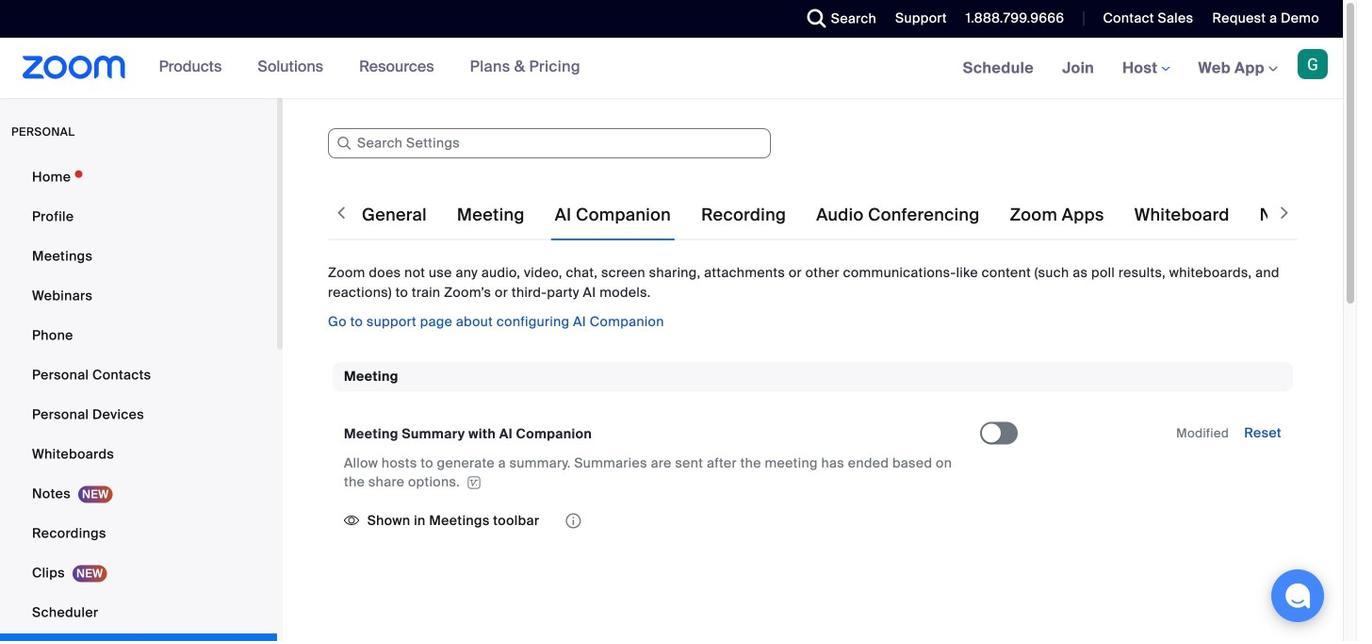 Task type: vqa. For each thing, say whether or not it's contained in the screenshot.
Profile picture
yes



Task type: describe. For each thing, give the bounding box(es) containing it.
1 application from the top
[[344, 454, 964, 492]]

support version for meeting summary with ai companion image
[[465, 476, 484, 489]]

scroll right image
[[1276, 204, 1295, 223]]

open chat image
[[1285, 583, 1311, 609]]

learn more about shown in meetings toolbar image
[[564, 514, 583, 527]]



Task type: locate. For each thing, give the bounding box(es) containing it.
banner
[[0, 38, 1344, 99]]

meeting element
[[333, 362, 1294, 558]]

meetings navigation
[[949, 38, 1344, 99]]

Search Settings text field
[[328, 128, 771, 158]]

1 vertical spatial application
[[344, 507, 981, 535]]

profile picture image
[[1298, 49, 1328, 79]]

product information navigation
[[145, 38, 595, 98]]

application
[[344, 454, 964, 492], [344, 507, 981, 535]]

scroll left image
[[332, 204, 351, 223]]

personal menu menu
[[0, 158, 277, 641]]

0 vertical spatial application
[[344, 454, 964, 492]]

tabs of my account settings page tab list
[[358, 189, 1358, 241]]

2 application from the top
[[344, 507, 981, 535]]



